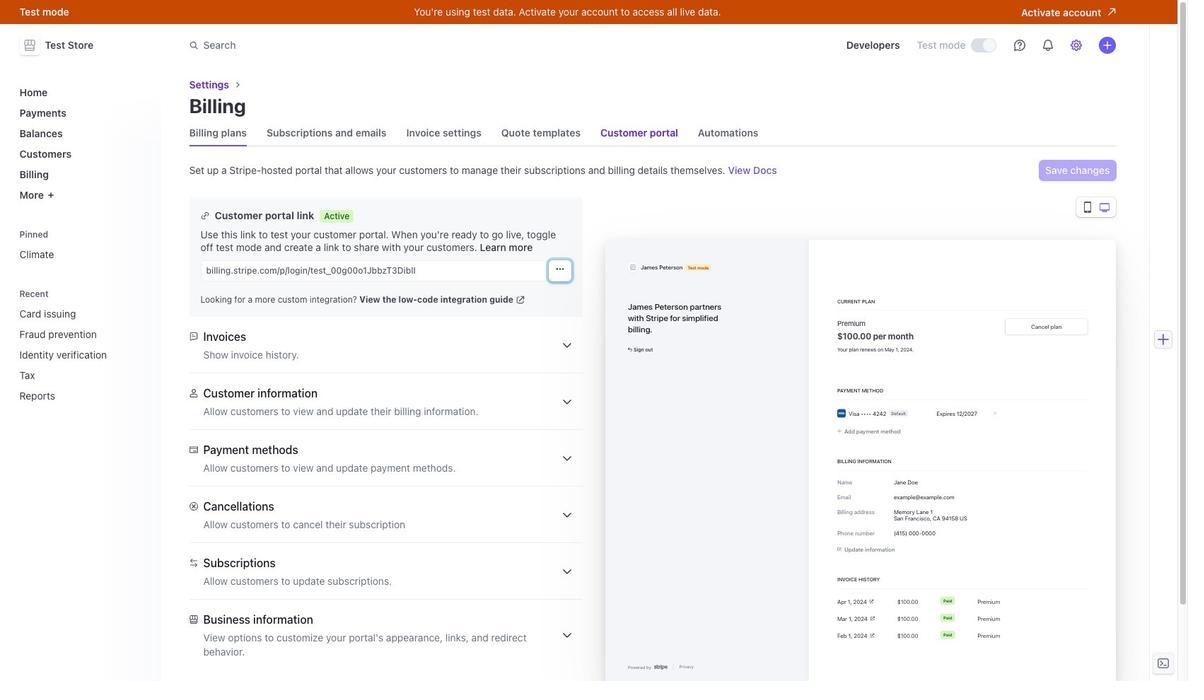 Task type: locate. For each thing, give the bounding box(es) containing it.
None search field
[[181, 32, 580, 58]]

settings image
[[1070, 40, 1082, 51]]

recent element
[[14, 284, 152, 407], [14, 302, 152, 407]]

edit pins image
[[138, 230, 147, 239]]

1 recent element from the top
[[14, 284, 152, 407]]

tab list
[[189, 120, 1116, 146]]

svg image
[[556, 265, 564, 273]]

core navigation links element
[[14, 81, 152, 207]]



Task type: vqa. For each thing, say whether or not it's contained in the screenshot.
the topmost services
no



Task type: describe. For each thing, give the bounding box(es) containing it.
notifications image
[[1042, 40, 1054, 51]]

pinned element
[[14, 225, 152, 266]]

2 recent element from the top
[[14, 302, 152, 407]]

help image
[[1014, 40, 1025, 51]]

clear history image
[[138, 290, 147, 298]]

stripe image
[[654, 664, 667, 670]]

Search text field
[[181, 32, 580, 58]]

Test mode checkbox
[[971, 39, 996, 52]]



